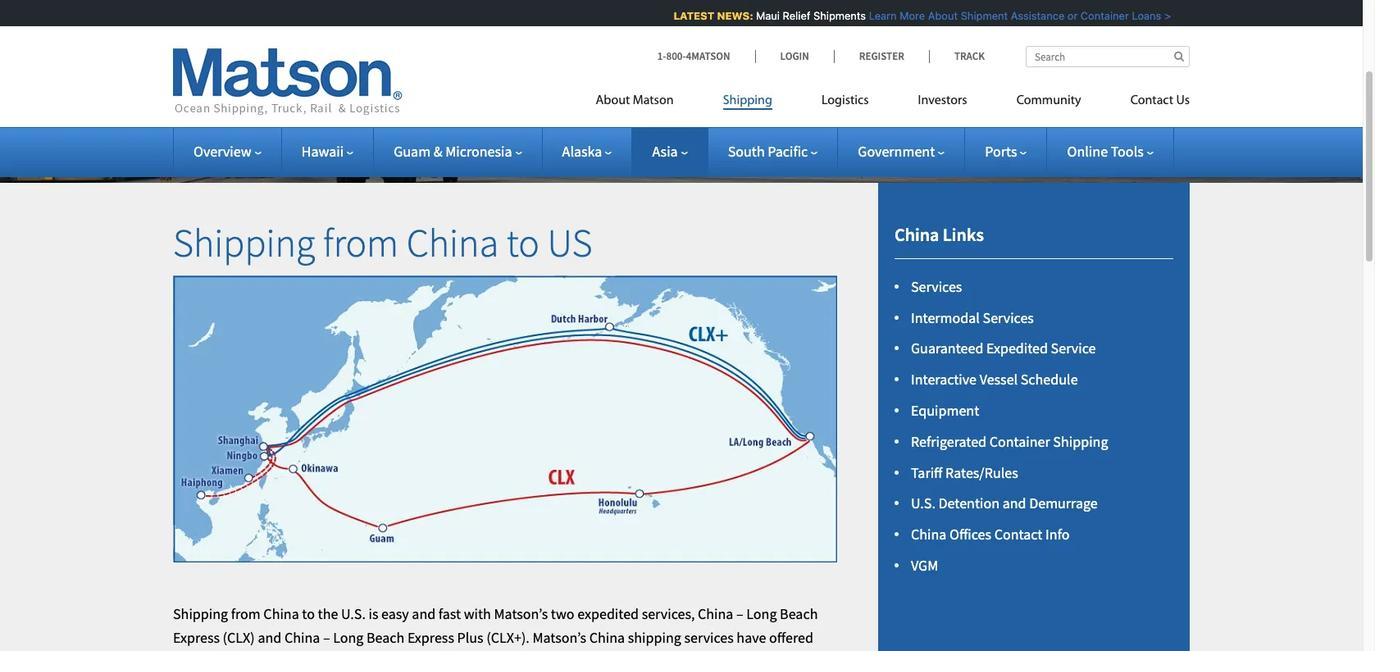 Task type: vqa. For each thing, say whether or not it's contained in the screenshot.
the rightmost Container
yes



Task type: describe. For each thing, give the bounding box(es) containing it.
1-800-4matson link
[[658, 49, 755, 63]]

u.s. detention and demurrage link
[[911, 494, 1098, 513]]

investors
[[918, 94, 968, 107]]

1-
[[658, 49, 666, 63]]

1 vertical spatial matson's
[[533, 628, 587, 647]]

1 horizontal spatial about
[[923, 9, 953, 22]]

shipping from china to us
[[173, 219, 593, 268]]

0 vertical spatial long
[[747, 604, 777, 623]]

overview link
[[194, 142, 261, 161]]

shipping from china to the u.s. is easy and fast with matson's two expedited services, china – long beach express (clx) and china – long beach express plus (clx+). matson's china shipping services have offere
[[173, 604, 818, 651]]

refrigerated container shipping link
[[911, 432, 1109, 451]]

government
[[858, 142, 935, 161]]

long beach image
[[722, 341, 906, 525]]

okinawa image
[[199, 374, 383, 558]]

have
[[737, 628, 767, 647]]

(clx)
[[223, 628, 255, 647]]

about inside "link"
[[596, 94, 630, 107]]

Search search field
[[1026, 46, 1190, 67]]

shipping for shipping
[[723, 94, 773, 107]]

china links section
[[858, 183, 1211, 651]]

guaranteed expedited service
[[911, 339, 1096, 358]]

services link
[[911, 277, 963, 296]]

>
[[1159, 9, 1166, 22]]

two
[[551, 604, 575, 623]]

micronesia
[[446, 142, 512, 161]]

logistics
[[822, 94, 869, 107]]

logistics link
[[797, 86, 894, 120]]

shangai image
[[169, 351, 354, 535]]

0 horizontal spatial and
[[258, 628, 282, 647]]

(clx+).
[[487, 628, 530, 647]]

login
[[781, 49, 809, 63]]

hawaii
[[302, 142, 344, 161]]

&
[[434, 142, 443, 161]]

online tools link
[[1068, 142, 1154, 161]]

demurrage
[[1030, 494, 1098, 513]]

and inside china links section
[[1003, 494, 1027, 513]]

learn
[[864, 9, 892, 22]]

tariff
[[911, 463, 943, 482]]

shipping link
[[699, 86, 797, 120]]

community
[[1017, 94, 1082, 107]]

interactive vessel schedule
[[911, 370, 1078, 389]]

track
[[955, 49, 985, 63]]

asia
[[652, 142, 678, 161]]

intermodal
[[911, 308, 980, 327]]

asia link
[[652, 142, 688, 161]]

services,
[[642, 604, 695, 623]]

info
[[1046, 525, 1070, 544]]

shipment
[[956, 9, 1003, 22]]

more
[[894, 9, 920, 22]]

vgm
[[911, 556, 939, 575]]

relief
[[777, 9, 805, 22]]

guaranteed
[[911, 339, 984, 358]]

china links
[[895, 223, 984, 246]]

search image
[[1175, 51, 1185, 62]]

interactive
[[911, 370, 977, 389]]

investors link
[[894, 86, 992, 120]]

0 horizontal spatial beach
[[367, 628, 405, 647]]

or
[[1062, 9, 1073, 22]]

dutch harbor image
[[516, 233, 700, 417]]

south
[[728, 142, 765, 161]]

refrigerated container shipping
[[911, 432, 1109, 451]]

contact us link
[[1106, 86, 1190, 120]]

about matson link
[[596, 86, 699, 120]]

expedited
[[578, 604, 639, 623]]

honolulu image
[[546, 397, 731, 582]]

matson
[[633, 94, 674, 107]]

shipping inside china links section
[[1054, 432, 1109, 451]]

offices
[[950, 525, 992, 544]]

equipment
[[911, 401, 980, 420]]

to for the
[[302, 604, 315, 623]]

from for the
[[231, 604, 261, 623]]

us
[[548, 219, 593, 268]]

online tools
[[1068, 142, 1144, 161]]

0 horizontal spatial –
[[323, 628, 330, 647]]

shipping
[[628, 628, 682, 647]]

alaska link
[[562, 142, 612, 161]]

services
[[685, 628, 734, 647]]

1 vertical spatial long
[[333, 628, 364, 647]]



Task type: locate. For each thing, give the bounding box(es) containing it.
1 vertical spatial beach
[[367, 628, 405, 647]]

alaska
[[562, 142, 602, 161]]

loans
[[1127, 9, 1156, 22]]

guam & micronesia link
[[394, 142, 522, 161]]

0 vertical spatial matson's
[[494, 604, 548, 623]]

800-
[[666, 49, 686, 63]]

login link
[[755, 49, 834, 63]]

long
[[747, 604, 777, 623], [333, 628, 364, 647]]

learn more about shipment assistance or container loans > link
[[864, 9, 1166, 22]]

1 vertical spatial about
[[596, 94, 630, 107]]

shipping for shipping from china to the u.s. is easy and fast with matson's two expedited services, china – long beach express (clx) and china – long beach express plus (clx+). matson's china shipping services have offere
[[173, 604, 228, 623]]

0 vertical spatial from
[[323, 219, 399, 268]]

0 horizontal spatial contact
[[995, 525, 1043, 544]]

1 vertical spatial container
[[990, 432, 1051, 451]]

1 horizontal spatial beach
[[780, 604, 818, 623]]

refrigerated
[[911, 432, 987, 451]]

tariff rates/rules link
[[911, 463, 1019, 482]]

vgm link
[[911, 556, 939, 575]]

0 horizontal spatial long
[[333, 628, 364, 647]]

to left the
[[302, 604, 315, 623]]

None search field
[[1026, 46, 1190, 67]]

is
[[369, 604, 379, 623]]

xiamen image
[[153, 385, 338, 570], [110, 401, 295, 585]]

blue matson logo with ocean, shipping, truck, rail and logistics written beneath it. image
[[173, 48, 403, 116]]

1 horizontal spatial long
[[747, 604, 777, 623]]

guam image
[[289, 432, 474, 617]]

container up rates/rules at the bottom right of page
[[990, 432, 1051, 451]]

u.s. inside china links section
[[911, 494, 936, 513]]

0 horizontal spatial services
[[911, 277, 963, 296]]

0 vertical spatial about
[[923, 9, 953, 22]]

u.s. inside shipping from china to the u.s. is easy and fast with matson's two expedited services, china – long beach express (clx) and china – long beach express plus (clx+). matson's china shipping services have offere
[[341, 604, 366, 623]]

1 vertical spatial u.s.
[[341, 604, 366, 623]]

1 vertical spatial –
[[323, 628, 330, 647]]

matson's up (clx+).
[[494, 604, 548, 623]]

beach
[[780, 604, 818, 623], [367, 628, 405, 647]]

to inside shipping from china to the u.s. is easy and fast with matson's two expedited services, china – long beach express (clx) and china – long beach express plus (clx+). matson's china shipping services have offere
[[302, 604, 315, 623]]

ports link
[[985, 142, 1027, 161]]

pacific
[[768, 142, 808, 161]]

south pacific link
[[728, 142, 818, 161]]

0 horizontal spatial container
[[990, 432, 1051, 451]]

china offices contact info
[[911, 525, 1070, 544]]

and right (clx)
[[258, 628, 282, 647]]

container inside china links section
[[990, 432, 1051, 451]]

latest
[[668, 9, 709, 22]]

from
[[323, 219, 399, 268], [231, 604, 261, 623]]

container right or
[[1075, 9, 1124, 22]]

track link
[[929, 49, 985, 63]]

top menu navigation
[[596, 86, 1190, 120]]

equipment link
[[911, 401, 980, 420]]

container
[[1075, 9, 1124, 22], [990, 432, 1051, 451]]

services up guaranteed expedited service link
[[983, 308, 1034, 327]]

1 horizontal spatial –
[[737, 604, 744, 623]]

0 vertical spatial u.s.
[[911, 494, 936, 513]]

0 vertical spatial –
[[737, 604, 744, 623]]

u.s. down the tariff in the right bottom of the page
[[911, 494, 936, 513]]

shipping for shipping from china to us
[[173, 219, 315, 268]]

1 horizontal spatial container
[[1075, 9, 1124, 22]]

2 vertical spatial and
[[258, 628, 282, 647]]

ports
[[985, 142, 1018, 161]]

intermodal services
[[911, 308, 1034, 327]]

1 horizontal spatial u.s.
[[911, 494, 936, 513]]

rates/rules
[[946, 463, 1019, 482]]

easy
[[381, 604, 409, 623]]

u.s. detention and demurrage
[[911, 494, 1098, 513]]

with
[[464, 604, 491, 623]]

4matson
[[686, 49, 730, 63]]

1 vertical spatial and
[[412, 604, 436, 623]]

china– long beach express image
[[173, 276, 838, 563]]

china
[[407, 219, 499, 268], [895, 223, 940, 246], [911, 525, 947, 544], [264, 604, 299, 623], [698, 604, 734, 623], [285, 628, 320, 647], [590, 628, 625, 647]]

contact down u.s. detention and demurrage
[[995, 525, 1043, 544]]

1 horizontal spatial express
[[408, 628, 454, 647]]

latest news: maui relief shipments learn more about shipment assistance or container loans >
[[668, 9, 1166, 22]]

community link
[[992, 86, 1106, 120]]

1 horizontal spatial contact
[[1131, 94, 1174, 107]]

china offices contact info link
[[911, 525, 1070, 544]]

0 horizontal spatial from
[[231, 604, 261, 623]]

from inside shipping from china to the u.s. is easy and fast with matson's two expedited services, china – long beach express (clx) and china – long beach express plus (clx+). matson's china shipping services have offere
[[231, 604, 261, 623]]

plus
[[457, 628, 484, 647]]

about matson
[[596, 94, 674, 107]]

from for us
[[323, 219, 399, 268]]

contact inside top menu navigation
[[1131, 94, 1174, 107]]

0 vertical spatial services
[[911, 277, 963, 296]]

0 horizontal spatial u.s.
[[341, 604, 366, 623]]

news:
[[712, 9, 748, 22]]

to for us
[[507, 219, 540, 268]]

expedited
[[987, 339, 1048, 358]]

overview
[[194, 142, 252, 161]]

1 horizontal spatial and
[[412, 604, 436, 623]]

contact
[[1131, 94, 1174, 107], [995, 525, 1043, 544]]

services up intermodal
[[911, 277, 963, 296]]

shipping inside top menu navigation
[[723, 94, 773, 107]]

2 horizontal spatial and
[[1003, 494, 1027, 513]]

shipments
[[808, 9, 861, 22]]

0 horizontal spatial about
[[596, 94, 630, 107]]

1 vertical spatial contact
[[995, 525, 1043, 544]]

shipping inside shipping from china to the u.s. is easy and fast with matson's two expedited services, china – long beach express (clx) and china – long beach express plus (clx+). matson's china shipping services have offere
[[173, 604, 228, 623]]

–
[[737, 604, 744, 623], [323, 628, 330, 647]]

the
[[318, 604, 338, 623]]

2 express from the left
[[408, 628, 454, 647]]

fast
[[439, 604, 461, 623]]

long down the
[[333, 628, 364, 647]]

south pacific
[[728, 142, 808, 161]]

contact us
[[1131, 94, 1190, 107]]

and left fast
[[412, 604, 436, 623]]

u.s.
[[911, 494, 936, 513], [341, 604, 366, 623]]

and up china offices contact info link
[[1003, 494, 1027, 513]]

0 horizontal spatial to
[[302, 604, 315, 623]]

and
[[1003, 494, 1027, 513], [412, 604, 436, 623], [258, 628, 282, 647]]

express left (clx)
[[173, 628, 220, 647]]

1 horizontal spatial to
[[507, 219, 540, 268]]

1-800-4matson
[[658, 49, 730, 63]]

1 vertical spatial to
[[302, 604, 315, 623]]

contact inside china links section
[[995, 525, 1043, 544]]

about
[[923, 9, 953, 22], [596, 94, 630, 107]]

express
[[173, 628, 220, 647], [408, 628, 454, 647]]

intermodal services link
[[911, 308, 1034, 327]]

schedule
[[1021, 370, 1078, 389]]

ningbo image
[[170, 366, 355, 551]]

1 express from the left
[[173, 628, 220, 647]]

interactive vessel schedule link
[[911, 370, 1078, 389]]

register link
[[834, 49, 929, 63]]

1 horizontal spatial services
[[983, 308, 1034, 327]]

assistance
[[1006, 9, 1059, 22]]

about left matson
[[596, 94, 630, 107]]

0 vertical spatial and
[[1003, 494, 1027, 513]]

0 vertical spatial contact
[[1131, 94, 1174, 107]]

links
[[943, 223, 984, 246]]

0 vertical spatial beach
[[780, 604, 818, 623]]

to left us on the left of page
[[507, 219, 540, 268]]

1 vertical spatial services
[[983, 308, 1034, 327]]

online
[[1068, 142, 1108, 161]]

1 vertical spatial from
[[231, 604, 261, 623]]

0 horizontal spatial express
[[173, 628, 220, 647]]

vessel
[[980, 370, 1018, 389]]

us
[[1177, 94, 1190, 107]]

register
[[859, 49, 905, 63]]

about right more
[[923, 9, 953, 22]]

matson containership manulani at terminal preparing to ship from china. image
[[0, 0, 1363, 183]]

long up have
[[747, 604, 777, 623]]

maui
[[751, 9, 774, 22]]

u.s. left is
[[341, 604, 366, 623]]

contact left us
[[1131, 94, 1174, 107]]

matson's down two
[[533, 628, 587, 647]]

tools
[[1111, 142, 1144, 161]]

0 vertical spatial to
[[507, 219, 540, 268]]

guaranteed expedited service link
[[911, 339, 1096, 358]]

service
[[1051, 339, 1096, 358]]

0 vertical spatial container
[[1075, 9, 1124, 22]]

government link
[[858, 142, 945, 161]]

– down the
[[323, 628, 330, 647]]

express down fast
[[408, 628, 454, 647]]

– up have
[[737, 604, 744, 623]]

1 horizontal spatial from
[[323, 219, 399, 268]]



